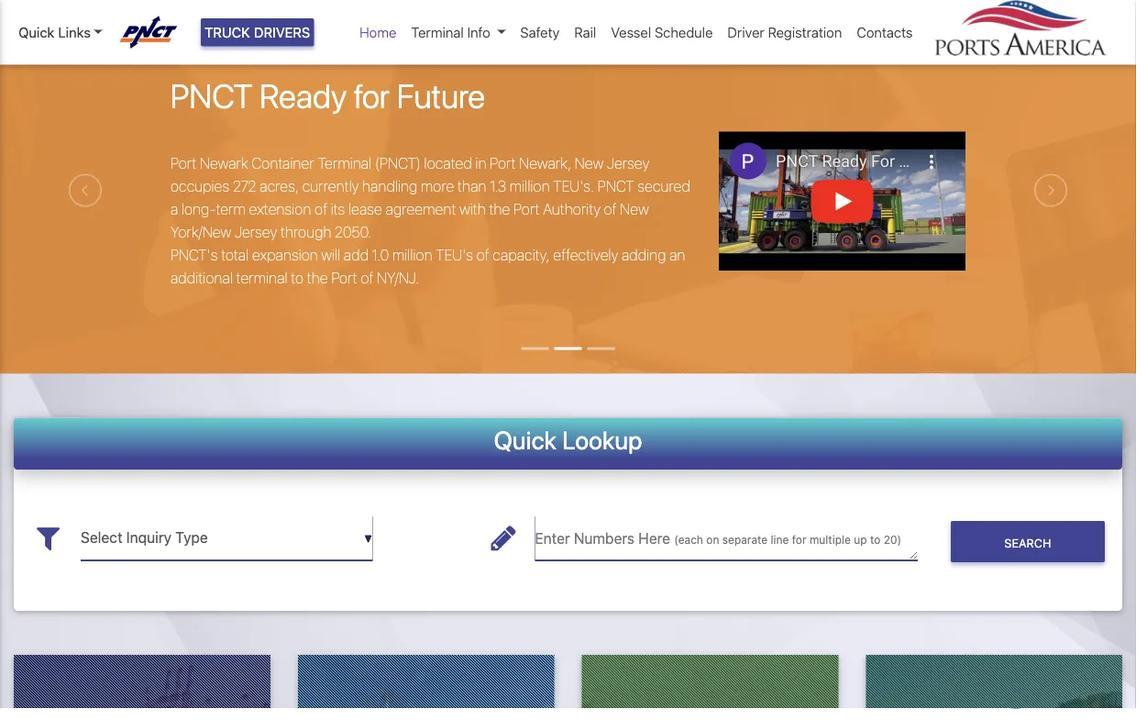 Task type: describe. For each thing, give the bounding box(es) containing it.
occupies
[[170, 178, 229, 195]]

truck drivers
[[205, 24, 310, 40]]

vessel schedule
[[611, 24, 713, 40]]

currently
[[302, 178, 359, 195]]

0 horizontal spatial jersey
[[235, 224, 277, 241]]

enter numbers here (each on separate line for multiple up to 20)
[[535, 530, 902, 548]]

rail link
[[567, 15, 604, 50]]

(pnct)
[[375, 155, 421, 173]]

home
[[360, 24, 397, 40]]

registration
[[768, 24, 842, 40]]

2050.
[[335, 224, 372, 241]]

lease
[[348, 201, 382, 218]]

1.0
[[372, 247, 389, 264]]

quick links link
[[18, 22, 102, 43]]

future
[[397, 76, 485, 115]]

line
[[771, 534, 789, 547]]

search
[[1005, 536, 1052, 550]]

separate
[[723, 534, 768, 547]]

of right authority
[[604, 201, 617, 218]]

1 horizontal spatial million
[[510, 178, 550, 195]]

effectively
[[553, 247, 618, 264]]

york/new
[[170, 224, 231, 241]]

1 horizontal spatial the
[[489, 201, 510, 218]]

1 vertical spatial million
[[392, 247, 433, 264]]

than
[[458, 178, 487, 195]]

contacts
[[857, 24, 913, 40]]

terminal
[[236, 270, 288, 287]]

ny/nj.
[[377, 270, 419, 287]]

will
[[321, 247, 340, 264]]

to inside the enter numbers here (each on separate line for multiple up to 20)
[[871, 534, 881, 547]]

here
[[639, 530, 671, 548]]

a
[[170, 201, 178, 218]]

container
[[252, 155, 314, 173]]

port newark container terminal (pnct) located in port newark, new jersey occupies 272 acres, currently handling more than 1.3 million teu's.                                 pnct secured a long-term extension of its lease agreement with the port authority of new york/new jersey through 2050. pnct's total expansion will add 1.0 million teu's of capacity,                                 effectively adding an additional terminal to the port of ny/nj.
[[170, 155, 691, 287]]

port left authority
[[514, 201, 540, 218]]

of right teu's
[[477, 247, 490, 264]]

to inside port newark container terminal (pnct) located in port newark, new jersey occupies 272 acres, currently handling more than 1.3 million teu's.                                 pnct secured a long-term extension of its lease agreement with the port authority of new york/new jersey through 2050. pnct's total expansion will add 1.0 million teu's of capacity,                                 effectively adding an additional terminal to the port of ny/nj.
[[291, 270, 304, 287]]

home link
[[352, 15, 404, 50]]

driver registration
[[728, 24, 842, 40]]

schedule
[[655, 24, 713, 40]]

1 vertical spatial the
[[307, 270, 328, 287]]

terminal info
[[411, 24, 491, 40]]

0 vertical spatial jersey
[[607, 155, 650, 173]]

terminal inside 'link'
[[411, 24, 464, 40]]

search button
[[951, 522, 1105, 563]]

in
[[476, 155, 487, 173]]

adding
[[622, 247, 666, 264]]

port down add
[[331, 270, 357, 287]]

more
[[421, 178, 454, 195]]

contacts link
[[850, 15, 921, 50]]

through
[[281, 224, 332, 241]]

total
[[221, 247, 249, 264]]

drivers
[[254, 24, 310, 40]]

port up occupies
[[170, 155, 197, 173]]

▼
[[364, 533, 373, 546]]

its
[[331, 201, 345, 218]]



Task type: locate. For each thing, give the bounding box(es) containing it.
0 horizontal spatial million
[[392, 247, 433, 264]]

pnct down 'truck'
[[170, 76, 253, 115]]

info
[[467, 24, 491, 40]]

(each
[[674, 534, 704, 547]]

1 vertical spatial for
[[792, 534, 807, 547]]

0 horizontal spatial the
[[307, 270, 328, 287]]

port right in
[[490, 155, 516, 173]]

an
[[670, 247, 686, 264]]

located
[[424, 155, 472, 173]]

for
[[354, 76, 390, 115], [792, 534, 807, 547]]

1 vertical spatial quick
[[494, 426, 557, 455]]

million
[[510, 178, 550, 195], [392, 247, 433, 264]]

newark
[[200, 155, 248, 173]]

port
[[170, 155, 197, 173], [490, 155, 516, 173], [514, 201, 540, 218], [331, 270, 357, 287]]

newark,
[[519, 155, 572, 173]]

0 horizontal spatial pnct
[[170, 76, 253, 115]]

1 horizontal spatial terminal
[[411, 24, 464, 40]]

agreement
[[386, 201, 456, 218]]

the down will
[[307, 270, 328, 287]]

1 horizontal spatial jersey
[[607, 155, 650, 173]]

0 vertical spatial to
[[291, 270, 304, 287]]

term
[[216, 201, 246, 218]]

0 vertical spatial million
[[510, 178, 550, 195]]

1 horizontal spatial quick
[[494, 426, 557, 455]]

add
[[344, 247, 369, 264]]

of
[[315, 201, 327, 218], [604, 201, 617, 218], [477, 247, 490, 264], [361, 270, 374, 287]]

pnct
[[170, 76, 253, 115], [598, 178, 634, 195]]

0 vertical spatial quick
[[18, 24, 54, 40]]

1 horizontal spatial pnct
[[598, 178, 634, 195]]

expansion
[[252, 247, 318, 264]]

long-
[[182, 201, 216, 218]]

jersey up total at the left
[[235, 224, 277, 241]]

lookup
[[562, 426, 643, 455]]

enter
[[535, 530, 570, 548]]

terminal left the info
[[411, 24, 464, 40]]

links
[[58, 24, 91, 40]]

pnct's
[[170, 247, 218, 264]]

truck drivers link
[[201, 18, 314, 46]]

1.3
[[490, 178, 506, 195]]

ready
[[260, 76, 347, 115]]

of left its in the top left of the page
[[315, 201, 327, 218]]

pnct right teu's.
[[598, 178, 634, 195]]

terminal
[[411, 24, 464, 40], [318, 155, 372, 173]]

for right line
[[792, 534, 807, 547]]

0 horizontal spatial to
[[291, 270, 304, 287]]

secured
[[638, 178, 691, 195]]

for inside the enter numbers here (each on separate line for multiple up to 20)
[[792, 534, 807, 547]]

0 vertical spatial the
[[489, 201, 510, 218]]

quick left the lookup
[[494, 426, 557, 455]]

quick left links
[[18, 24, 54, 40]]

0 horizontal spatial terminal
[[318, 155, 372, 173]]

handling
[[362, 178, 418, 195]]

million up ny/nj.
[[392, 247, 433, 264]]

quick for quick links
[[18, 24, 54, 40]]

1 vertical spatial jersey
[[235, 224, 277, 241]]

1 vertical spatial new
[[620, 201, 649, 218]]

quick links
[[18, 24, 91, 40]]

safety
[[520, 24, 560, 40]]

pnct ready for future
[[170, 76, 485, 115]]

0 vertical spatial terminal
[[411, 24, 464, 40]]

teu's
[[436, 247, 473, 264]]

acres,
[[260, 178, 299, 195]]

vessel
[[611, 24, 651, 40]]

capacity,
[[493, 247, 550, 264]]

pnct ready for future image
[[0, 7, 1137, 477]]

authority
[[543, 201, 601, 218]]

1 vertical spatial to
[[871, 534, 881, 547]]

the
[[489, 201, 510, 218], [307, 270, 328, 287]]

rail
[[575, 24, 597, 40]]

multiple
[[810, 534, 851, 547]]

safety link
[[513, 15, 567, 50]]

on
[[707, 534, 720, 547]]

new down secured
[[620, 201, 649, 218]]

with
[[460, 201, 486, 218]]

jersey up secured
[[607, 155, 650, 173]]

0 horizontal spatial for
[[354, 76, 390, 115]]

the down 1.3
[[489, 201, 510, 218]]

quick
[[18, 24, 54, 40], [494, 426, 557, 455]]

0 vertical spatial pnct
[[170, 76, 253, 115]]

0 horizontal spatial new
[[575, 155, 604, 173]]

million down the newark,
[[510, 178, 550, 195]]

teu's.
[[553, 178, 594, 195]]

1 horizontal spatial for
[[792, 534, 807, 547]]

numbers
[[574, 530, 635, 548]]

additional
[[170, 270, 233, 287]]

0 horizontal spatial quick
[[18, 24, 54, 40]]

terminal inside port newark container terminal (pnct) located in port newark, new jersey occupies 272 acres, currently handling more than 1.3 million teu's.                                 pnct secured a long-term extension of its lease agreement with the port authority of new york/new jersey through 2050. pnct's total expansion will add 1.0 million teu's of capacity,                                 effectively adding an additional terminal to the port of ny/nj.
[[318, 155, 372, 173]]

jersey
[[607, 155, 650, 173], [235, 224, 277, 241]]

vessel schedule link
[[604, 15, 720, 50]]

driver
[[728, 24, 765, 40]]

0 vertical spatial for
[[354, 76, 390, 115]]

new up teu's.
[[575, 155, 604, 173]]

new
[[575, 155, 604, 173], [620, 201, 649, 218]]

1 horizontal spatial to
[[871, 534, 881, 547]]

272
[[233, 178, 256, 195]]

quick lookup
[[494, 426, 643, 455]]

terminal info link
[[404, 15, 513, 50]]

quick for quick lookup
[[494, 426, 557, 455]]

20)
[[884, 534, 902, 547]]

extension
[[249, 201, 311, 218]]

0 vertical spatial new
[[575, 155, 604, 173]]

to
[[291, 270, 304, 287], [871, 534, 881, 547]]

up
[[854, 534, 867, 547]]

terminal up the currently
[[318, 155, 372, 173]]

None text field
[[81, 516, 373, 561], [535, 516, 918, 561], [81, 516, 373, 561], [535, 516, 918, 561]]

to down expansion
[[291, 270, 304, 287]]

for down home link
[[354, 76, 390, 115]]

driver registration link
[[720, 15, 850, 50]]

alert
[[0, 0, 1137, 7]]

of down add
[[361, 270, 374, 287]]

1 vertical spatial pnct
[[598, 178, 634, 195]]

1 horizontal spatial new
[[620, 201, 649, 218]]

1 vertical spatial terminal
[[318, 155, 372, 173]]

truck
[[205, 24, 250, 40]]

pnct inside port newark container terminal (pnct) located in port newark, new jersey occupies 272 acres, currently handling more than 1.3 million teu's.                                 pnct secured a long-term extension of its lease agreement with the port authority of new york/new jersey through 2050. pnct's total expansion will add 1.0 million teu's of capacity,                                 effectively adding an additional terminal to the port of ny/nj.
[[598, 178, 634, 195]]

to right up on the bottom right of the page
[[871, 534, 881, 547]]



Task type: vqa. For each thing, say whether or not it's contained in the screenshot.
"with"
yes



